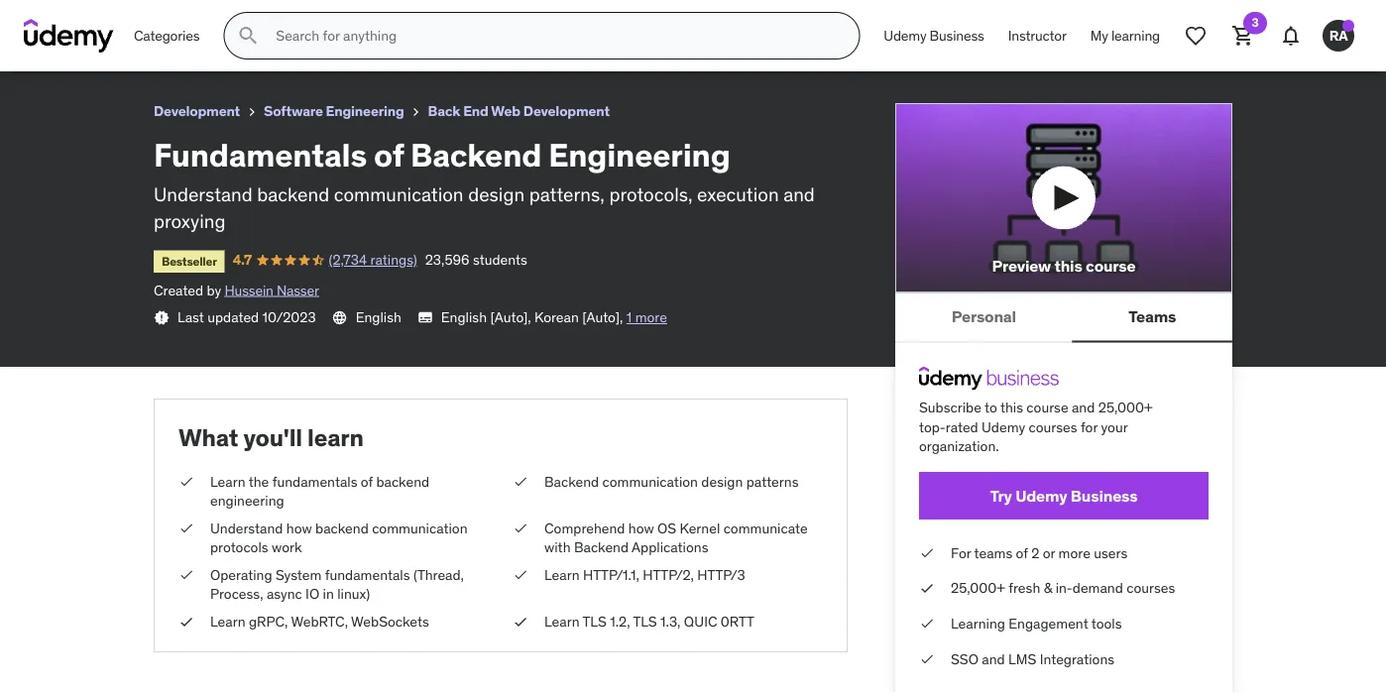 Task type: locate. For each thing, give the bounding box(es) containing it.
quic
[[684, 613, 718, 631]]

ra link
[[1316, 12, 1363, 60]]

understand inside fundamentals of backend engineering understand backend communication design patterns, protocols, execution and proxying
[[154, 183, 253, 207]]

23,596 up "closed captions" icon
[[425, 251, 470, 269]]

0 vertical spatial backend
[[257, 183, 330, 207]]

0 vertical spatial business
[[930, 26, 985, 44]]

engineering
[[210, 492, 284, 510]]

0 horizontal spatial courses
[[1029, 418, 1078, 436]]

0 vertical spatial (2,734 ratings)
[[137, 35, 226, 52]]

1 vertical spatial 23,596
[[425, 251, 470, 269]]

0 horizontal spatial english
[[356, 308, 402, 326]]

fundamentals inside fundamentals of backend engineering understand backend communication design patterns, protocols, execution and proxying
[[154, 135, 367, 174]]

1 horizontal spatial (2,734 ratings)
[[329, 251, 417, 269]]

learning
[[951, 615, 1006, 633]]

course
[[1086, 256, 1136, 276], [1027, 399, 1069, 416]]

1 horizontal spatial tls
[[633, 613, 657, 631]]

communication up os
[[603, 473, 698, 490]]

1 horizontal spatial more
[[1059, 544, 1091, 562]]

linux)
[[337, 586, 370, 603]]

course up teams
[[1086, 256, 1136, 276]]

learn for learn grpc, webrtc, websockets
[[210, 613, 246, 631]]

this inside the preview this course "button"
[[1055, 256, 1083, 276]]

fundamentals
[[16, 8, 124, 29], [154, 135, 367, 174]]

0 vertical spatial 23,596 students
[[234, 35, 336, 52]]

design left patterns
[[702, 473, 743, 490]]

engineering right categories
[[216, 8, 308, 29]]

0 horizontal spatial development
[[154, 102, 240, 120]]

engineering right software
[[326, 102, 404, 120]]

fundamentals for fundamentals of backend engineering
[[16, 8, 124, 29]]

backend down end
[[411, 135, 542, 174]]

fundamentals down software
[[154, 135, 367, 174]]

1 horizontal spatial and
[[983, 650, 1006, 668]]

development down categories dropdown button
[[154, 102, 240, 120]]

organization.
[[920, 437, 1000, 455]]

0 horizontal spatial engineering
[[216, 8, 308, 29]]

design inside fundamentals of backend engineering understand backend communication design patterns, protocols, execution and proxying
[[468, 183, 525, 207]]

design left patterns, at the top of the page
[[468, 183, 525, 207]]

0 horizontal spatial ratings)
[[179, 35, 226, 52]]

backend inside comprehend how os kernel communicate with backend applications
[[574, 539, 629, 557]]

this right to
[[1001, 399, 1024, 416]]

and inside subscribe to this course and 25,000+ top‑rated udemy courses for your organization.
[[1072, 399, 1096, 416]]

backend inside fundamentals of backend engineering understand backend communication design patterns, protocols, execution and proxying
[[411, 135, 542, 174]]

0 vertical spatial 25,000+
[[1099, 399, 1153, 416]]

1 vertical spatial 4.7
[[233, 251, 252, 269]]

and up for
[[1072, 399, 1096, 416]]

,
[[620, 308, 623, 326]]

and
[[784, 183, 815, 207], [1072, 399, 1096, 416], [983, 650, 1006, 668]]

course language image
[[332, 310, 348, 326]]

more right 1
[[636, 308, 668, 326]]

1 horizontal spatial 23,596 students
[[425, 251, 528, 269]]

0 horizontal spatial 4.7
[[95, 35, 114, 52]]

3 link
[[1220, 12, 1268, 60]]

more for or
[[1059, 544, 1091, 562]]

1 vertical spatial 23,596 students
[[425, 251, 528, 269]]

0 vertical spatial ratings)
[[179, 35, 226, 52]]

demand
[[1073, 580, 1124, 597]]

ratings)
[[179, 35, 226, 52], [371, 251, 417, 269]]

of right udemy image
[[127, 8, 142, 29]]

for
[[951, 544, 972, 562]]

xsmall image for learn grpc, webrtc, websockets
[[179, 612, 194, 632]]

fundamentals down learn
[[272, 473, 358, 490]]

what
[[179, 423, 238, 452]]

fundamentals inside operating system fundamentals (thread, process, async io in linux)
[[325, 566, 410, 584]]

learn inside learn the fundamentals of backend engineering
[[210, 473, 246, 490]]

1 vertical spatial business
[[1071, 486, 1138, 506]]

courses left for
[[1029, 418, 1078, 436]]

personal button
[[896, 293, 1073, 341]]

0 vertical spatial fundamentals
[[272, 473, 358, 490]]

1 horizontal spatial 23,596
[[425, 251, 470, 269]]

udemy
[[884, 26, 927, 44], [982, 418, 1026, 436], [1016, 486, 1068, 506]]

(2,734
[[137, 35, 176, 52], [329, 251, 367, 269]]

backend
[[257, 183, 330, 207], [376, 473, 430, 490], [316, 519, 369, 537]]

1 english from the left
[[356, 308, 402, 326]]

1 horizontal spatial engineering
[[326, 102, 404, 120]]

of down software engineering link
[[374, 135, 404, 174]]

fundamentals
[[272, 473, 358, 490], [325, 566, 410, 584]]

udemy inside udemy business link
[[884, 26, 927, 44]]

1 vertical spatial and
[[1072, 399, 1096, 416]]

0 horizontal spatial design
[[468, 183, 525, 207]]

tab list
[[896, 293, 1233, 343]]

(2,734 ratings) down fundamentals of backend engineering at the left of the page
[[137, 35, 226, 52]]

2 tls from the left
[[633, 613, 657, 631]]

0 horizontal spatial how
[[287, 519, 312, 537]]

engineering inside fundamentals of backend engineering understand backend communication design patterns, protocols, execution and proxying
[[549, 135, 731, 174]]

1.3,
[[661, 613, 681, 631]]

execution
[[698, 183, 779, 207]]

xsmall image for learning engagement tools
[[920, 614, 936, 634]]

1 horizontal spatial english
[[441, 308, 487, 326]]

1 horizontal spatial students
[[473, 251, 528, 269]]

backend inside learn the fundamentals of backend engineering
[[376, 473, 430, 490]]

and right execution
[[784, 183, 815, 207]]

teams
[[975, 544, 1013, 562]]

backend communication design patterns
[[545, 473, 799, 490]]

communication up (thread,
[[372, 519, 468, 537]]

learn down process,
[[210, 613, 246, 631]]

23,596
[[234, 35, 278, 52], [425, 251, 470, 269]]

design
[[468, 183, 525, 207], [702, 473, 743, 490]]

fundamentals inside learn the fundamentals of backend engineering
[[272, 473, 358, 490]]

4.7 down fundamentals of backend engineering at the left of the page
[[95, 35, 114, 52]]

development
[[154, 102, 240, 120], [524, 102, 610, 120]]

2 vertical spatial communication
[[372, 519, 468, 537]]

udemy inside try udemy business link
[[1016, 486, 1068, 506]]

2 vertical spatial udemy
[[1016, 486, 1068, 506]]

1 horizontal spatial (2,734
[[329, 251, 367, 269]]

&
[[1044, 580, 1053, 597]]

os
[[658, 519, 677, 537]]

2 english from the left
[[441, 308, 487, 326]]

this right preview
[[1055, 256, 1083, 276]]

25,000+ up 'learning'
[[951, 580, 1006, 597]]

xsmall image
[[244, 104, 260, 120], [408, 104, 424, 120], [154, 310, 170, 326], [179, 472, 194, 491], [179, 519, 194, 538], [920, 614, 936, 634], [920, 650, 936, 669]]

1 vertical spatial (2,734 ratings)
[[329, 251, 417, 269]]

understand up "proxying"
[[154, 183, 253, 207]]

23,596 students down fundamentals of backend engineering understand backend communication design patterns, protocols, execution and proxying
[[425, 251, 528, 269]]

xsmall image for sso and lms integrations
[[920, 650, 936, 669]]

updated
[[208, 308, 259, 326]]

0 horizontal spatial this
[[1001, 399, 1024, 416]]

engineering up protocols,
[[549, 135, 731, 174]]

1 horizontal spatial how
[[629, 519, 654, 537]]

1 vertical spatial (2,734
[[329, 251, 367, 269]]

1 vertical spatial fundamentals
[[325, 566, 410, 584]]

subscribe to this course and 25,000+ top‑rated udemy courses for your organization.
[[920, 399, 1153, 455]]

development right web
[[524, 102, 610, 120]]

personal
[[952, 306, 1017, 327]]

1 vertical spatial more
[[1059, 544, 1091, 562]]

learning engagement tools
[[951, 615, 1123, 633]]

communication inside fundamentals of backend engineering understand backend communication design patterns, protocols, execution and proxying
[[334, 183, 464, 207]]

understand up protocols
[[210, 519, 283, 537]]

2 vertical spatial backend
[[316, 519, 369, 537]]

0 vertical spatial design
[[468, 183, 525, 207]]

1 how from the left
[[287, 519, 312, 537]]

0 vertical spatial bestseller
[[24, 37, 79, 52]]

0 vertical spatial students
[[282, 35, 336, 52]]

categories button
[[122, 12, 212, 60]]

fundamentals of backend engineering understand backend communication design patterns, protocols, execution and proxying
[[154, 135, 815, 233]]

0 horizontal spatial 23,596
[[234, 35, 278, 52]]

0 vertical spatial engineering
[[216, 8, 308, 29]]

english for english [auto], korean [auto] , 1 more
[[441, 308, 487, 326]]

engineering for fundamentals of backend engineering understand backend communication design patterns, protocols, execution and proxying
[[549, 135, 731, 174]]

more right the or at the right bottom of page
[[1059, 544, 1091, 562]]

23,596 up software
[[234, 35, 278, 52]]

1.2,
[[610, 613, 630, 631]]

learn http/1.1, http/2, http/3
[[545, 566, 746, 584]]

1 vertical spatial fundamentals
[[154, 135, 367, 174]]

my learning
[[1091, 26, 1161, 44]]

ra
[[1330, 26, 1349, 44]]

learn for learn http/1.1, http/2, http/3
[[545, 566, 580, 584]]

0 vertical spatial this
[[1055, 256, 1083, 276]]

1 horizontal spatial bestseller
[[162, 253, 217, 269]]

learn up engineering
[[210, 473, 246, 490]]

courses right demand
[[1127, 580, 1176, 597]]

http/1.1,
[[583, 566, 640, 584]]

xsmall image for comprehend how os kernel communicate with backend applications
[[513, 519, 529, 538]]

protocols
[[210, 539, 268, 557]]

students up the [auto], korean
[[473, 251, 528, 269]]

how left os
[[629, 519, 654, 537]]

0 horizontal spatial course
[[1027, 399, 1069, 416]]

how up work
[[287, 519, 312, 537]]

learn left 1.2,
[[545, 613, 580, 631]]

how inside the understand how backend communication protocols work
[[287, 519, 312, 537]]

udemy business
[[884, 26, 985, 44]]

0 vertical spatial (2,734
[[137, 35, 176, 52]]

1 horizontal spatial courses
[[1127, 580, 1176, 597]]

23,596 students up software
[[234, 35, 336, 52]]

fundamentals for fundamentals of backend engineering understand backend communication design patterns, protocols, execution and proxying
[[154, 135, 367, 174]]

your
[[1102, 418, 1128, 436]]

(2,734 down fundamentals of backend engineering at the left of the page
[[137, 35, 176, 52]]

0 vertical spatial fundamentals
[[16, 8, 124, 29]]

fundamentals up linux)
[[325, 566, 410, 584]]

(thread,
[[414, 566, 464, 584]]

understand
[[154, 183, 253, 207], [210, 519, 283, 537]]

english right course language image
[[356, 308, 402, 326]]

this
[[1055, 256, 1083, 276], [1001, 399, 1024, 416]]

tls left 1.2,
[[583, 613, 607, 631]]

xsmall image for learn the fundamentals of backend engineering
[[179, 472, 194, 491]]

1 vertical spatial courses
[[1127, 580, 1176, 597]]

of
[[127, 8, 142, 29], [374, 135, 404, 174], [361, 473, 373, 490], [1017, 544, 1029, 562]]

xsmall image for learn http/1.1, http/2, http/3
[[513, 566, 529, 585]]

and right sso
[[983, 650, 1006, 668]]

fundamentals left categories
[[16, 8, 124, 29]]

1 horizontal spatial 25,000+
[[1099, 399, 1153, 416]]

1 horizontal spatial design
[[702, 473, 743, 490]]

1 vertical spatial course
[[1027, 399, 1069, 416]]

wishlist image
[[1185, 24, 1208, 48]]

1 vertical spatial this
[[1001, 399, 1024, 416]]

backend down comprehend
[[574, 539, 629, 557]]

system
[[276, 566, 322, 584]]

1 horizontal spatial fundamentals
[[154, 135, 367, 174]]

1 horizontal spatial ratings)
[[371, 251, 417, 269]]

how inside comprehend how os kernel communicate with backend applications
[[629, 519, 654, 537]]

0 horizontal spatial more
[[636, 308, 668, 326]]

business up users
[[1071, 486, 1138, 506]]

25,000+ up your
[[1099, 399, 1153, 416]]

fundamentals for (thread,
[[325, 566, 410, 584]]

1 vertical spatial 25,000+
[[951, 580, 1006, 597]]

0 horizontal spatial fundamentals
[[16, 8, 124, 29]]

english right "closed captions" icon
[[441, 308, 487, 326]]

communication down back
[[334, 183, 464, 207]]

1 horizontal spatial course
[[1086, 256, 1136, 276]]

1 vertical spatial understand
[[210, 519, 283, 537]]

4.7 up created by hussein nasser
[[233, 251, 252, 269]]

courses inside subscribe to this course and 25,000+ top‑rated udemy courses for your organization.
[[1029, 418, 1078, 436]]

[auto], korean
[[490, 308, 579, 326]]

backend up the understand how backend communication protocols work
[[376, 473, 430, 490]]

fundamentals for of
[[272, 473, 358, 490]]

business left instructor
[[930, 26, 985, 44]]

closed captions image
[[418, 310, 433, 326]]

communication
[[334, 183, 464, 207], [603, 473, 698, 490], [372, 519, 468, 537]]

more
[[636, 308, 668, 326], [1059, 544, 1091, 562]]

engineering inside software engineering link
[[326, 102, 404, 120]]

how for understand
[[287, 519, 312, 537]]

1 horizontal spatial development
[[524, 102, 610, 120]]

0 horizontal spatial business
[[930, 26, 985, 44]]

tls right 1.2,
[[633, 613, 657, 631]]

1 vertical spatial udemy
[[982, 418, 1026, 436]]

xsmall image
[[513, 472, 529, 491], [513, 519, 529, 538], [920, 544, 936, 563], [179, 566, 194, 585], [513, 566, 529, 585], [920, 579, 936, 598], [179, 612, 194, 632], [513, 612, 529, 632]]

xsmall image for understand how backend communication protocols work
[[179, 519, 194, 538]]

0 horizontal spatial students
[[282, 35, 336, 52]]

tls
[[583, 613, 607, 631], [633, 613, 657, 631]]

work
[[272, 539, 302, 557]]

of left 2
[[1017, 544, 1029, 562]]

learn down with on the bottom
[[545, 566, 580, 584]]

0 vertical spatial and
[[784, 183, 815, 207]]

1 horizontal spatial business
[[1071, 486, 1138, 506]]

fundamentals of backend engineering
[[16, 8, 308, 29]]

2 horizontal spatial and
[[1072, 399, 1096, 416]]

grpc,
[[249, 613, 288, 631]]

0 horizontal spatial and
[[784, 183, 815, 207]]

in
[[323, 586, 334, 603]]

2 horizontal spatial engineering
[[549, 135, 731, 174]]

english [auto], korean [auto] , 1 more
[[441, 308, 668, 326]]

3
[[1253, 15, 1260, 30]]

backend down learn the fundamentals of backend engineering
[[316, 519, 369, 537]]

1 tls from the left
[[583, 613, 607, 631]]

my
[[1091, 26, 1109, 44]]

0 vertical spatial communication
[[334, 183, 464, 207]]

23,596 students
[[234, 35, 336, 52], [425, 251, 528, 269]]

0 vertical spatial course
[[1086, 256, 1136, 276]]

course inside subscribe to this course and 25,000+ top‑rated udemy courses for your organization.
[[1027, 399, 1069, 416]]

course right to
[[1027, 399, 1069, 416]]

0 vertical spatial courses
[[1029, 418, 1078, 436]]

students right "submit search" image
[[282, 35, 336, 52]]

business
[[930, 26, 985, 44], [1071, 486, 1138, 506]]

you have alerts image
[[1343, 20, 1355, 32]]

25,000+ inside subscribe to this course and 25,000+ top‑rated udemy courses for your organization.
[[1099, 399, 1153, 416]]

1 vertical spatial backend
[[376, 473, 430, 490]]

try
[[991, 486, 1013, 506]]

communicate
[[724, 519, 808, 537]]

back end web development
[[428, 102, 610, 120]]

backend down software
[[257, 183, 330, 207]]

2 how from the left
[[629, 519, 654, 537]]

0 vertical spatial 23,596
[[234, 35, 278, 52]]

2 vertical spatial engineering
[[549, 135, 731, 174]]

1 vertical spatial bestseller
[[162, 253, 217, 269]]

and inside fundamentals of backend engineering understand backend communication design patterns, protocols, execution and proxying
[[784, 183, 815, 207]]

what you'll learn
[[179, 423, 364, 452]]

of down learn
[[361, 473, 373, 490]]

(2,734 ratings) up course language image
[[329, 251, 417, 269]]

udemy image
[[24, 19, 114, 53]]

1 vertical spatial engineering
[[326, 102, 404, 120]]

software engineering
[[264, 102, 404, 120]]

(2,734 up course language image
[[329, 251, 367, 269]]

of inside fundamentals of backend engineering understand backend communication design patterns, protocols, execution and proxying
[[374, 135, 404, 174]]

1 vertical spatial students
[[473, 251, 528, 269]]

0 vertical spatial more
[[636, 308, 668, 326]]

0 horizontal spatial tls
[[583, 613, 607, 631]]

1 horizontal spatial this
[[1055, 256, 1083, 276]]

0 vertical spatial understand
[[154, 183, 253, 207]]

0 vertical spatial udemy
[[884, 26, 927, 44]]



Task type: vqa. For each thing, say whether or not it's contained in the screenshot.
bottom Next image
no



Task type: describe. For each thing, give the bounding box(es) containing it.
xsmall image for operating system fundamentals (thread, process, async io in linux)
[[179, 566, 194, 585]]

1 development from the left
[[154, 102, 240, 120]]

preview this course
[[993, 256, 1136, 276]]

or
[[1043, 544, 1056, 562]]

users
[[1095, 544, 1128, 562]]

communication inside the understand how backend communication protocols work
[[372, 519, 468, 537]]

with
[[545, 539, 571, 557]]

you'll
[[244, 423, 303, 452]]

xsmall image for last updated 10/2023
[[154, 310, 170, 326]]

learning
[[1112, 26, 1161, 44]]

by
[[207, 281, 221, 299]]

applications
[[632, 539, 709, 557]]

process,
[[210, 586, 263, 603]]

nasser
[[277, 281, 319, 299]]

development link
[[154, 99, 240, 124]]

sso and lms integrations
[[951, 650, 1115, 668]]

notifications image
[[1280, 24, 1304, 48]]

udemy business image
[[920, 366, 1060, 390]]

operating system fundamentals (thread, process, async io in linux)
[[210, 566, 464, 603]]

how for comprehend
[[629, 519, 654, 537]]

1
[[627, 308, 632, 326]]

subscribe
[[920, 399, 982, 416]]

0 horizontal spatial 23,596 students
[[234, 35, 336, 52]]

the
[[249, 473, 269, 490]]

back end web development link
[[428, 99, 610, 124]]

understand inside the understand how backend communication protocols work
[[210, 519, 283, 537]]

25,000+ fresh & in-demand courses
[[951, 580, 1176, 597]]

lms
[[1009, 650, 1037, 668]]

learn the fundamentals of backend engineering
[[210, 473, 430, 510]]

comprehend
[[545, 519, 625, 537]]

course inside "button"
[[1086, 256, 1136, 276]]

1 vertical spatial communication
[[603, 473, 698, 490]]

websockets
[[351, 613, 429, 631]]

last updated 10/2023
[[178, 308, 316, 326]]

instructor link
[[997, 12, 1079, 60]]

backend inside fundamentals of backend engineering understand backend communication design patterns, protocols, execution and proxying
[[257, 183, 330, 207]]

of inside learn the fundamentals of backend engineering
[[361, 473, 373, 490]]

2 vertical spatial and
[[983, 650, 1006, 668]]

english for english
[[356, 308, 402, 326]]

for
[[1081, 418, 1098, 436]]

patterns,
[[529, 183, 605, 207]]

xsmall image for backend communication design patterns
[[513, 472, 529, 491]]

learn tls 1.2, tls 1.3, quic 0rtt
[[545, 613, 755, 631]]

teams button
[[1073, 293, 1233, 341]]

for teams of 2 or more users
[[951, 544, 1128, 562]]

io
[[306, 586, 320, 603]]

shopping cart with 3 items image
[[1232, 24, 1256, 48]]

my learning link
[[1079, 12, 1173, 60]]

learn for learn tls 1.2, tls 1.3, quic 0rtt
[[545, 613, 580, 631]]

this inside subscribe to this course and 25,000+ top‑rated udemy courses for your organization.
[[1001, 399, 1024, 416]]

2 development from the left
[[524, 102, 610, 120]]

operating
[[210, 566, 272, 584]]

backend up comprehend
[[545, 473, 599, 490]]

xsmall image for for teams of 2 or more users
[[920, 544, 936, 563]]

try udemy business link
[[920, 472, 1209, 520]]

0 horizontal spatial bestseller
[[24, 37, 79, 52]]

backend inside the understand how backend communication protocols work
[[316, 519, 369, 537]]

2
[[1032, 544, 1040, 562]]

tools
[[1092, 615, 1123, 633]]

0 horizontal spatial (2,734
[[137, 35, 176, 52]]

created
[[154, 281, 203, 299]]

1 horizontal spatial 4.7
[[233, 251, 252, 269]]

understand how backend communication protocols work
[[210, 519, 468, 557]]

patterns
[[747, 473, 799, 490]]

tab list containing personal
[[896, 293, 1233, 343]]

1 more button
[[627, 308, 668, 327]]

kernel
[[680, 519, 721, 537]]

learn
[[308, 423, 364, 452]]

protocols,
[[610, 183, 693, 207]]

[auto]
[[583, 308, 620, 326]]

1 vertical spatial design
[[702, 473, 743, 490]]

hussein
[[225, 281, 274, 299]]

more for 1
[[636, 308, 668, 326]]

1 vertical spatial ratings)
[[371, 251, 417, 269]]

back
[[428, 102, 461, 120]]

http/2,
[[643, 566, 694, 584]]

created by hussein nasser
[[154, 281, 319, 299]]

udemy inside subscribe to this course and 25,000+ top‑rated udemy courses for your organization.
[[982, 418, 1026, 436]]

hussein nasser link
[[225, 281, 319, 299]]

0 horizontal spatial 25,000+
[[951, 580, 1006, 597]]

proxying
[[154, 209, 226, 233]]

engineering for fundamentals of backend engineering
[[216, 8, 308, 29]]

sso
[[951, 650, 979, 668]]

Search for anything text field
[[272, 19, 836, 53]]

udemy business link
[[872, 12, 997, 60]]

async
[[267, 586, 302, 603]]

0 horizontal spatial (2,734 ratings)
[[137, 35, 226, 52]]

xsmall image for 25,000+ fresh & in-demand courses
[[920, 579, 936, 598]]

submit search image
[[236, 24, 260, 48]]

end
[[464, 102, 489, 120]]

learn for learn the fundamentals of backend engineering
[[210, 473, 246, 490]]

teams
[[1129, 306, 1177, 327]]

comprehend how os kernel communicate with backend applications
[[545, 519, 808, 557]]

software engineering link
[[264, 99, 404, 124]]

fresh
[[1009, 580, 1041, 597]]

webrtc,
[[291, 613, 348, 631]]

in-
[[1056, 580, 1073, 597]]

categories
[[134, 26, 200, 44]]

last
[[178, 308, 204, 326]]

engagement
[[1009, 615, 1089, 633]]

preview this course button
[[896, 103, 1233, 293]]

backend left "submit search" image
[[146, 8, 212, 29]]

software
[[264, 102, 323, 120]]

xsmall image for learn tls 1.2, tls 1.3, quic 0rtt
[[513, 612, 529, 632]]

integrations
[[1040, 650, 1115, 668]]

preview
[[993, 256, 1052, 276]]

instructor
[[1009, 26, 1067, 44]]

0 vertical spatial 4.7
[[95, 35, 114, 52]]



